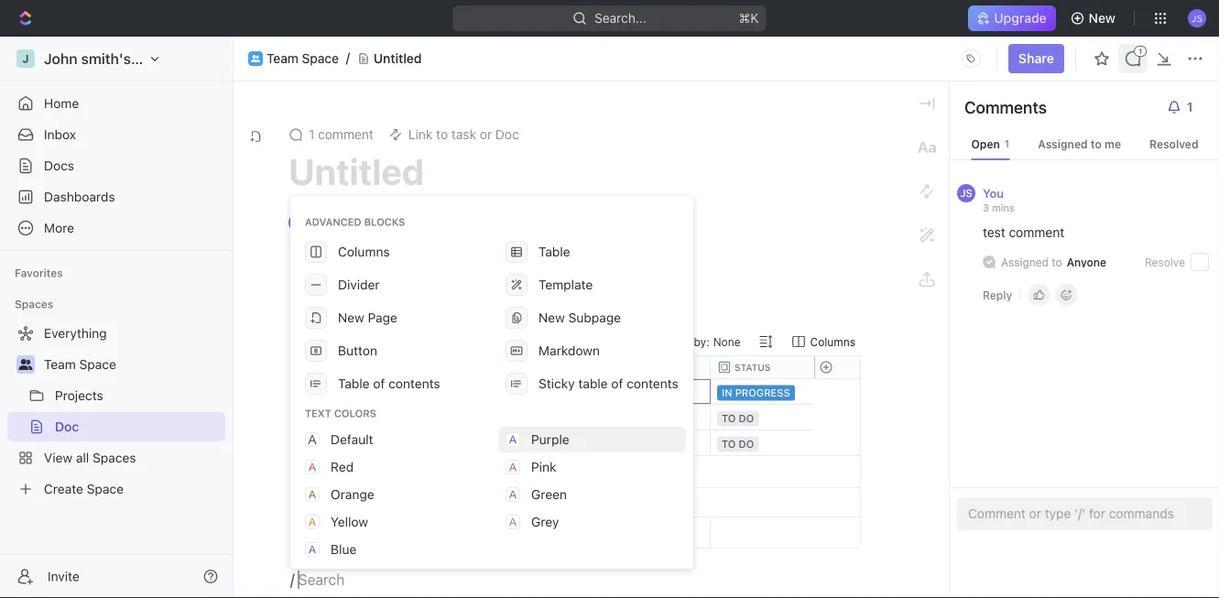 Task type: describe. For each thing, give the bounding box(es) containing it.
background colors
[[305, 570, 423, 582]]

last updated:
[[352, 215, 435, 230]]

1 of from the left
[[373, 376, 385, 391]]

text colors
[[305, 408, 376, 420]]

to do for task 3
[[722, 438, 754, 450]]

user group image inside sidebar navigation
[[19, 359, 33, 370]]

comment for test comment
[[1009, 225, 1065, 240]]

table
[[579, 376, 608, 391]]

2 horizontal spatial 1
[[380, 385, 385, 399]]

pink
[[531, 460, 557, 475]]

spaces
[[15, 298, 53, 311]]

subpage
[[569, 310, 621, 325]]

button
[[338, 343, 378, 358]]

john
[[534, 385, 558, 399]]

table for table of contents
[[338, 376, 370, 391]]

test
[[983, 225, 1006, 240]]

in progress
[[722, 387, 791, 399]]

row group containing task 1
[[345, 379, 1220, 517]]

2 for task 2
[[380, 411, 387, 425]]

2 contents from the left
[[627, 376, 679, 391]]

team space link for the rightmost user group icon
[[267, 51, 339, 66]]

assigned for assigned to me
[[1038, 137, 1088, 150]]

to do cell for task 2
[[711, 405, 894, 430]]

press space to select this row. row containing 1
[[308, 379, 345, 405]]

dashboards link
[[7, 182, 225, 212]]

progress
[[735, 387, 791, 399]]

test comment
[[983, 225, 1065, 240]]

2 of from the left
[[612, 376, 624, 391]]

red
[[331, 460, 354, 475]]

advanced blocks
[[305, 216, 405, 228]]

team space link for user group icon inside the sidebar navigation
[[44, 350, 222, 379]]

background
[[305, 570, 378, 582]]

row group containing 1 2
[[308, 379, 345, 488]]

search tasks...
[[326, 335, 402, 348]]

green
[[531, 487, 567, 502]]

3 for you 3 mins
[[983, 202, 990, 214]]

task for task 1
[[351, 385, 376, 399]]

inbox
[[44, 127, 76, 142]]

sticky table of contents
[[539, 376, 679, 391]]

2 for 1 2
[[323, 411, 329, 423]]

orange
[[331, 487, 374, 502]]

press space to select this row. row containing task 1
[[345, 379, 1220, 405]]

1 for 1 comment
[[309, 127, 315, 142]]

share
[[1019, 51, 1055, 66]]

search...
[[595, 11, 647, 26]]

0 vertical spatial team space
[[267, 51, 339, 66]]

cell for task 2
[[528, 405, 711, 430]]

1 vertical spatial /
[[290, 571, 295, 589]]

task for task 2
[[351, 411, 376, 425]]

js
[[961, 187, 973, 199]]

you
[[983, 186, 1004, 200]]

⌘k
[[739, 11, 759, 26]]

task for task 3
[[351, 437, 376, 450]]

1 horizontal spatial team
[[267, 51, 299, 66]]

0 vertical spatial untitled
[[374, 51, 422, 66]]

updated:
[[380, 215, 435, 230]]

john smith
[[534, 385, 592, 399]]

colors for background colors
[[380, 570, 423, 582]]

do for 2
[[739, 413, 754, 425]]

1 for 1 2
[[324, 386, 329, 398]]

1 vertical spatial untitled
[[289, 150, 424, 193]]

sticky
[[539, 376, 575, 391]]

home
[[44, 96, 79, 111]]

new for new subpage
[[539, 310, 565, 325]]

team inside sidebar navigation
[[44, 357, 76, 372]]

in
[[722, 387, 733, 399]]

blue
[[331, 542, 357, 557]]

press space to select this row. row containing task 3
[[345, 431, 1220, 456]]

search
[[326, 335, 362, 348]]

inbox link
[[7, 120, 225, 149]]

upgrade link
[[969, 5, 1056, 31]]

home link
[[7, 89, 225, 118]]

assigned to me
[[1038, 137, 1122, 150]]



Task type: locate. For each thing, give the bounding box(es) containing it.
table up template
[[539, 244, 570, 259]]

task down task 2
[[351, 437, 376, 450]]

2 to do from the top
[[722, 438, 754, 450]]

row group
[[308, 379, 345, 488], [345, 379, 1220, 517], [815, 379, 860, 488], [815, 518, 860, 548]]

team space inside sidebar navigation
[[44, 357, 116, 372]]

1 horizontal spatial of
[[612, 376, 624, 391]]

mins
[[993, 202, 1015, 214]]

new subpage
[[539, 310, 621, 325]]

do
[[739, 413, 754, 425], [739, 438, 754, 450]]

0 vertical spatial to do cell
[[711, 405, 894, 430]]

cell
[[528, 405, 711, 430], [308, 431, 345, 455], [528, 431, 711, 455]]

space inside the team space / table
[[339, 288, 371, 301]]

grey
[[531, 515, 559, 530]]

new right upgrade
[[1089, 11, 1116, 26]]

1 horizontal spatial contents
[[627, 376, 679, 391]]

table
[[539, 244, 570, 259], [307, 307, 344, 325], [338, 376, 370, 391]]

row
[[345, 356, 1220, 378]]

0 vertical spatial 3
[[983, 202, 990, 214]]

open
[[972, 137, 1001, 150]]

2 vertical spatial table
[[338, 376, 370, 391]]

new task
[[332, 466, 378, 477]]

1 vertical spatial to do cell
[[711, 431, 894, 455]]

0 horizontal spatial contents
[[389, 376, 440, 391]]

3 inside press space to select this row. row
[[380, 437, 387, 450]]

press space to select this row. row containing task 2
[[345, 405, 1220, 431]]

blocks
[[364, 216, 405, 228]]

1 to do from the top
[[722, 413, 754, 425]]

1 vertical spatial team
[[308, 288, 336, 301]]

assigned down test comment
[[1002, 256, 1049, 268]]

1 horizontal spatial 2
[[380, 411, 387, 425]]

resolve
[[1145, 256, 1186, 268]]

1 vertical spatial do
[[739, 438, 754, 450]]

task
[[351, 385, 376, 399], [351, 411, 376, 425], [351, 437, 376, 450], [356, 466, 378, 477]]

new for new task
[[332, 466, 353, 477]]

2 to do cell from the top
[[711, 431, 894, 455]]

1 vertical spatial comment
[[1009, 225, 1065, 240]]

2 do from the top
[[739, 438, 754, 450]]

to do for task 2
[[722, 413, 754, 425]]

1 vertical spatial team space link
[[44, 350, 222, 379]]

new
[[1089, 11, 1116, 26], [338, 310, 365, 325], [539, 310, 565, 325], [332, 466, 353, 477]]

new inside new button
[[1089, 11, 1116, 26]]

task 3
[[351, 437, 387, 450]]

assigned
[[1038, 137, 1088, 150], [1002, 256, 1049, 268]]

space inside sidebar navigation
[[79, 357, 116, 372]]

advanced
[[305, 216, 362, 228]]

dashboards
[[44, 189, 115, 204]]

assigned for assigned to
[[1002, 256, 1049, 268]]

1 horizontal spatial team space
[[267, 51, 339, 66]]

team inside the team space / table
[[308, 288, 336, 301]]

reply
[[983, 289, 1013, 301]]

1 horizontal spatial comment
[[1009, 225, 1065, 240]]

colors for text colors
[[334, 408, 376, 420]]

0 vertical spatial assigned
[[1038, 137, 1088, 150]]

0 horizontal spatial team space link
[[44, 350, 222, 379]]

table inside the team space / table
[[307, 307, 344, 325]]

of up task 2
[[373, 376, 385, 391]]

team space up 1 comment
[[267, 51, 339, 66]]

0 vertical spatial do
[[739, 413, 754, 425]]

0 horizontal spatial 3
[[380, 437, 387, 450]]

of
[[373, 376, 385, 391], [612, 376, 624, 391]]

yellow
[[331, 515, 368, 530]]

default
[[331, 432, 373, 447]]

page
[[368, 310, 398, 325]]

grid containing task 1
[[308, 356, 1220, 549]]

0 horizontal spatial team
[[44, 357, 76, 372]]

1 vertical spatial space
[[339, 288, 371, 301]]

cell for task 3
[[528, 431, 711, 455]]

table up search
[[307, 307, 344, 325]]

1 horizontal spatial /
[[375, 288, 378, 301]]

0 vertical spatial /
[[375, 288, 378, 301]]

2 vertical spatial space
[[79, 357, 116, 372]]

contents
[[389, 376, 440, 391], [627, 376, 679, 391]]

1 horizontal spatial 3
[[983, 202, 990, 214]]

/
[[375, 288, 378, 301], [290, 571, 295, 589]]

1 up text
[[324, 386, 329, 398]]

to do
[[722, 413, 754, 425], [722, 438, 754, 450]]

divider
[[338, 277, 380, 292]]

0 vertical spatial table
[[539, 244, 570, 259]]

new for new page
[[338, 310, 365, 325]]

1 vertical spatial assigned
[[1002, 256, 1049, 268]]

2 inside press space to select this row. row
[[380, 411, 387, 425]]

me
[[1105, 137, 1122, 150]]

to do cell
[[711, 405, 894, 430], [711, 431, 894, 455]]

to do cell for task 3
[[711, 431, 894, 455]]

comment up formatting
[[318, 127, 374, 142]]

new up orange on the bottom left
[[332, 466, 353, 477]]

0 horizontal spatial of
[[373, 376, 385, 391]]

docs
[[44, 158, 74, 173]]

0 vertical spatial user group image
[[251, 55, 260, 62]]

1 horizontal spatial user group image
[[251, 55, 260, 62]]

task right red
[[356, 466, 378, 477]]

0 vertical spatial team space link
[[267, 51, 339, 66]]

comment
[[318, 127, 374, 142], [1009, 225, 1065, 240]]

0 horizontal spatial user group image
[[19, 359, 33, 370]]

/ left background
[[290, 571, 295, 589]]

assigned left "me"
[[1038, 137, 1088, 150]]

favorites
[[15, 267, 63, 279]]

markdown
[[539, 343, 600, 358]]

1 horizontal spatial team space link
[[267, 51, 339, 66]]

task 2
[[351, 411, 387, 425]]

comment up assigned to
[[1009, 225, 1065, 240]]

space
[[302, 51, 339, 66], [339, 288, 371, 301], [79, 357, 116, 372]]

task up default
[[351, 411, 376, 425]]

team space
[[267, 51, 339, 66], [44, 357, 116, 372]]

upgrade
[[995, 11, 1047, 26]]

3 down you
[[983, 202, 990, 214]]

to
[[1091, 137, 1102, 150], [1052, 256, 1063, 268], [722, 413, 736, 425], [722, 438, 736, 450]]

invite
[[48, 569, 80, 584]]

table of contents
[[338, 376, 440, 391]]

0 horizontal spatial comment
[[318, 127, 374, 142]]

colors
[[334, 408, 376, 420], [380, 570, 423, 582]]

colors down 'task 1' in the bottom of the page
[[334, 408, 376, 420]]

Search tasks... text field
[[326, 329, 478, 355]]

do for 3
[[739, 438, 754, 450]]

in progress cell
[[711, 379, 894, 404]]

columns
[[338, 244, 390, 259]]

team space down spaces
[[44, 357, 116, 372]]

1 up formatting
[[309, 127, 315, 142]]

new button
[[1064, 4, 1127, 33]]

0 horizontal spatial 2
[[323, 411, 329, 423]]

task 1
[[351, 385, 385, 399]]

press space to select this row. row
[[308, 379, 345, 405], [345, 379, 1220, 405], [308, 405, 345, 431], [345, 405, 1220, 431], [308, 431, 345, 456], [345, 431, 1220, 456], [345, 518, 1220, 549]]

2 up task 3
[[380, 411, 387, 425]]

contents right 'table'
[[627, 376, 679, 391]]

comment for 1 comment
[[318, 127, 374, 142]]

formatting
[[305, 210, 372, 222]]

new down template
[[539, 310, 565, 325]]

table up text colors on the left bottom
[[338, 376, 370, 391]]

/ up page
[[375, 288, 378, 301]]

template
[[539, 277, 593, 292]]

last
[[352, 215, 377, 230]]

1 inside "1 2"
[[324, 386, 329, 398]]

grid
[[308, 356, 1220, 549]]

smith
[[561, 385, 592, 399]]

1 vertical spatial user group image
[[19, 359, 33, 370]]

0 vertical spatial to do
[[722, 413, 754, 425]]

1
[[309, 127, 315, 142], [380, 385, 385, 399], [324, 386, 329, 398]]

1 do from the top
[[739, 413, 754, 425]]

0 horizontal spatial colors
[[334, 408, 376, 420]]

team space link
[[267, 51, 339, 66], [44, 350, 222, 379]]

1 horizontal spatial colors
[[380, 570, 423, 582]]

text
[[305, 408, 331, 420]]

1 comment
[[309, 127, 374, 142]]

2 left task 2
[[323, 411, 329, 423]]

3 for task 3
[[380, 437, 387, 450]]

press space to select this row. row containing 2
[[308, 405, 345, 431]]

tasks...
[[365, 335, 402, 348]]

contents down the search tasks... text field
[[389, 376, 440, 391]]

1 vertical spatial colors
[[380, 570, 423, 582]]

sidebar navigation
[[0, 37, 234, 598]]

colors right background
[[380, 570, 423, 582]]

john smith cell
[[528, 379, 711, 404]]

/ inside the team space / table
[[375, 288, 378, 301]]

3 down task 2
[[380, 437, 387, 450]]

1 up task 2
[[380, 385, 385, 399]]

purple
[[531, 432, 570, 447]]

resolved
[[1150, 137, 1199, 150]]

user group image
[[251, 55, 260, 62], [19, 359, 33, 370]]

2 horizontal spatial team
[[308, 288, 336, 301]]

0 horizontal spatial 1
[[309, 127, 315, 142]]

team
[[267, 51, 299, 66], [308, 288, 336, 301], [44, 357, 76, 372]]

0 horizontal spatial /
[[290, 571, 295, 589]]

favorites button
[[7, 262, 70, 284]]

0 vertical spatial team
[[267, 51, 299, 66]]

new page
[[338, 310, 398, 325]]

0 vertical spatial space
[[302, 51, 339, 66]]

you 3 mins
[[983, 186, 1015, 214]]

untitled
[[374, 51, 422, 66], [289, 150, 424, 193]]

assigned to
[[1002, 256, 1063, 268]]

new up search
[[338, 310, 365, 325]]

3 inside you 3 mins
[[983, 202, 990, 214]]

new for new
[[1089, 11, 1116, 26]]

#
[[322, 361, 329, 374]]

2
[[380, 411, 387, 425], [323, 411, 329, 423]]

task up task 2
[[351, 385, 376, 399]]

1 to do cell from the top
[[711, 405, 894, 430]]

table for table
[[539, 244, 570, 259]]

2 vertical spatial team
[[44, 357, 76, 372]]

of right 'table'
[[612, 376, 624, 391]]

docs link
[[7, 151, 225, 181]]

1 vertical spatial 3
[[380, 437, 387, 450]]

3
[[983, 202, 990, 214], [380, 437, 387, 450]]

space for user group icon inside the sidebar navigation
[[79, 357, 116, 372]]

1 vertical spatial to do
[[722, 438, 754, 450]]

0 vertical spatial comment
[[318, 127, 374, 142]]

comments
[[965, 97, 1047, 117]]

0 horizontal spatial team space
[[44, 357, 116, 372]]

1 2
[[323, 386, 329, 423]]

team space / table
[[307, 288, 381, 325]]

1 contents from the left
[[389, 376, 440, 391]]

0 vertical spatial colors
[[334, 408, 376, 420]]

1 vertical spatial table
[[307, 307, 344, 325]]

space for the rightmost user group icon
[[302, 51, 339, 66]]

1 vertical spatial team space
[[44, 357, 116, 372]]

1 horizontal spatial 1
[[324, 386, 329, 398]]



Task type: vqa. For each thing, say whether or not it's contained in the screenshot.
Reporting Dashboard's the Use template button
no



